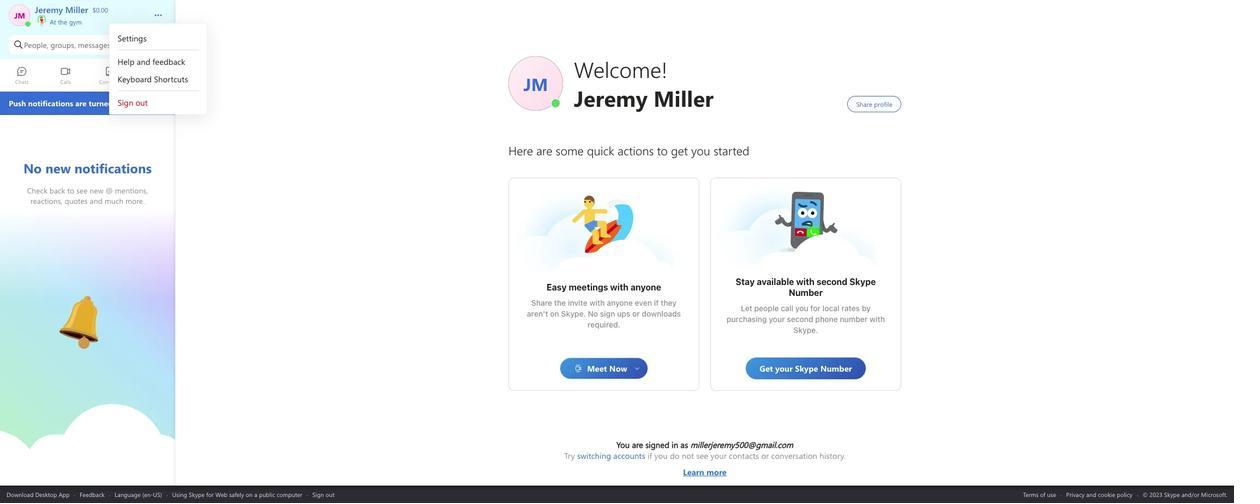 Task type: describe. For each thing, give the bounding box(es) containing it.
second inside stay available with second skype number
[[817, 277, 848, 287]]

let people call you for local rates by purchasing your second phone number with skype.
[[727, 304, 887, 335]]

even
[[635, 299, 652, 308]]

web
[[114, 40, 128, 50]]

feedback link
[[80, 491, 105, 499]]

download desktop app
[[7, 491, 70, 499]]

meetings
[[569, 283, 608, 293]]

on inside share the invite with anyone even if they aren't on skype. no sign ups or downloads required.
[[550, 309, 559, 319]]

do
[[670, 451, 680, 462]]

at the gym
[[48, 17, 82, 26]]

download
[[7, 491, 33, 499]]

aren't
[[527, 309, 548, 319]]

the for invite
[[554, 299, 566, 308]]

if inside share the invite with anyone even if they aren't on skype. no sign ups or downloads required.
[[654, 299, 659, 308]]

stay
[[736, 277, 755, 287]]

0 vertical spatial anyone
[[631, 283, 661, 293]]

language
[[115, 491, 141, 499]]

for inside let people call you for local rates by purchasing your second phone number with skype.
[[811, 304, 821, 313]]

us)
[[153, 491, 162, 499]]

number
[[789, 288, 823, 298]]

messages,
[[78, 40, 112, 50]]

computer
[[277, 491, 302, 499]]

not
[[682, 451, 694, 462]]

cookie
[[1098, 491, 1116, 499]]

people, groups, messages, web button
[[9, 35, 145, 55]]

privacy
[[1067, 491, 1085, 499]]

gym
[[69, 17, 82, 26]]

switching
[[577, 451, 611, 462]]

web
[[215, 491, 228, 499]]

see
[[696, 451, 708, 462]]

language (en-us)
[[115, 491, 162, 499]]

sign
[[312, 491, 324, 499]]

share the invite with anyone even if they aren't on skype. no sign ups or downloads required.
[[527, 299, 683, 330]]

try switching accounts if you do not see your contacts or conversation history. learn more
[[564, 451, 846, 478]]

desktop
[[35, 491, 57, 499]]

of
[[1040, 491, 1046, 499]]

local
[[823, 304, 840, 313]]

rates
[[842, 304, 860, 313]]

using
[[172, 491, 187, 499]]

or inside share the invite with anyone even if they aren't on skype. no sign ups or downloads required.
[[633, 309, 640, 319]]

stay available with second skype number
[[736, 277, 878, 298]]

more
[[707, 467, 727, 478]]

call
[[781, 304, 794, 313]]

mansurfer
[[571, 195, 610, 206]]

0 horizontal spatial on
[[246, 491, 253, 499]]

with inside let people call you for local rates by purchasing your second phone number with skype.
[[870, 315, 885, 324]]

terms of use
[[1023, 491, 1056, 499]]

privacy and cookie policy link
[[1067, 491, 1133, 499]]

by
[[862, 304, 871, 313]]

you inside try switching accounts if you do not see your contacts or conversation history. learn more
[[655, 451, 668, 462]]

skype. inside let people call you for local rates by purchasing your second phone number with skype.
[[794, 326, 818, 335]]

policy
[[1117, 491, 1133, 499]]

using skype for web safely on a public computer link
[[172, 491, 302, 499]]

people
[[755, 304, 779, 313]]

sign out link
[[312, 491, 335, 499]]

groups,
[[51, 40, 76, 50]]

ups
[[617, 309, 631, 319]]

app
[[59, 491, 70, 499]]

sign out
[[312, 491, 335, 499]]

skype inside stay available with second skype number
[[850, 277, 876, 287]]

(en-
[[142, 491, 153, 499]]

signed
[[646, 440, 670, 451]]



Task type: locate. For each thing, give the bounding box(es) containing it.
downloads
[[642, 309, 681, 319]]

accounts
[[613, 451, 645, 462]]

are
[[632, 440, 643, 451]]

if up downloads
[[654, 299, 659, 308]]

1 vertical spatial anyone
[[607, 299, 633, 308]]

1 horizontal spatial skype.
[[794, 326, 818, 335]]

anyone inside share the invite with anyone even if they aren't on skype. no sign ups or downloads required.
[[607, 299, 633, 308]]

with up number
[[796, 277, 815, 287]]

you left do
[[655, 451, 668, 462]]

1 horizontal spatial or
[[762, 451, 769, 462]]

anyone
[[631, 283, 661, 293], [607, 299, 633, 308]]

0 horizontal spatial the
[[58, 17, 67, 26]]

they
[[661, 299, 677, 308]]

conversation
[[771, 451, 818, 462]]

no
[[588, 309, 598, 319]]

at the gym button
[[35, 15, 143, 26]]

0 vertical spatial the
[[58, 17, 67, 26]]

try
[[564, 451, 575, 462]]

1 horizontal spatial for
[[811, 304, 821, 313]]

1 vertical spatial if
[[648, 451, 652, 462]]

a
[[254, 491, 257, 499]]

second
[[817, 277, 848, 287], [787, 315, 814, 324]]

people, groups, messages, web
[[24, 40, 128, 50]]

or right contacts
[[762, 451, 769, 462]]

the inside button
[[58, 17, 67, 26]]

download desktop app link
[[7, 491, 70, 499]]

your down call
[[769, 315, 785, 324]]

your inside try switching accounts if you do not see your contacts or conversation history. learn more
[[711, 451, 727, 462]]

using skype for web safely on a public computer
[[172, 491, 302, 499]]

with inside share the invite with anyone even if they aren't on skype. no sign ups or downloads required.
[[590, 299, 605, 308]]

or inside try switching accounts if you do not see your contacts or conversation history. learn more
[[762, 451, 769, 462]]

skype. inside share the invite with anyone even if they aren't on skype. no sign ups or downloads required.
[[561, 309, 586, 319]]

your inside let people call you for local rates by purchasing your second phone number with skype.
[[769, 315, 785, 324]]

skype right using
[[189, 491, 205, 499]]

tab list
[[0, 62, 175, 92]]

or
[[633, 309, 640, 319], [762, 451, 769, 462]]

with up the no
[[590, 299, 605, 308]]

skype. down phone
[[794, 326, 818, 335]]

second up local
[[817, 277, 848, 287]]

whosthis
[[773, 189, 807, 201]]

skype. down invite
[[561, 309, 586, 319]]

0 vertical spatial on
[[550, 309, 559, 319]]

sign
[[600, 309, 615, 319]]

1 vertical spatial second
[[787, 315, 814, 324]]

0 horizontal spatial for
[[206, 491, 214, 499]]

easy meetings with anyone
[[547, 283, 661, 293]]

if right are
[[648, 451, 652, 462]]

on
[[550, 309, 559, 319], [246, 491, 253, 499]]

1 vertical spatial on
[[246, 491, 253, 499]]

learn
[[683, 467, 704, 478]]

you
[[617, 440, 630, 451]]

0 vertical spatial if
[[654, 299, 659, 308]]

people,
[[24, 40, 48, 50]]

with down the by
[[870, 315, 885, 324]]

1 horizontal spatial the
[[554, 299, 566, 308]]

the for gym
[[58, 17, 67, 26]]

1 horizontal spatial skype
[[850, 277, 876, 287]]

or right ups
[[633, 309, 640, 319]]

privacy and cookie policy
[[1067, 491, 1133, 499]]

0 horizontal spatial second
[[787, 315, 814, 324]]

1 vertical spatial you
[[655, 451, 668, 462]]

on down share
[[550, 309, 559, 319]]

0 vertical spatial you
[[796, 304, 809, 313]]

as
[[681, 440, 688, 451]]

0 horizontal spatial or
[[633, 309, 640, 319]]

terms of use link
[[1023, 491, 1056, 499]]

1 vertical spatial or
[[762, 451, 769, 462]]

1 vertical spatial the
[[554, 299, 566, 308]]

at
[[50, 17, 56, 26]]

number
[[840, 315, 868, 324]]

second down call
[[787, 315, 814, 324]]

your right see
[[711, 451, 727, 462]]

if inside try switching accounts if you do not see your contacts or conversation history. learn more
[[648, 451, 652, 462]]

1 vertical spatial for
[[206, 491, 214, 499]]

easy
[[547, 283, 567, 293]]

with inside stay available with second skype number
[[796, 277, 815, 287]]

feedback
[[80, 491, 105, 499]]

skype.
[[561, 309, 586, 319], [794, 326, 818, 335]]

the down the easy
[[554, 299, 566, 308]]

anyone up ups
[[607, 299, 633, 308]]

1 vertical spatial your
[[711, 451, 727, 462]]

second inside let people call you for local rates by purchasing your second phone number with skype.
[[787, 315, 814, 324]]

you inside let people call you for local rates by purchasing your second phone number with skype.
[[796, 304, 809, 313]]

0 horizontal spatial skype
[[189, 491, 205, 499]]

phone
[[816, 315, 838, 324]]

use
[[1047, 491, 1056, 499]]

with up ups
[[610, 283, 629, 293]]

for
[[811, 304, 821, 313], [206, 491, 214, 499]]

1 horizontal spatial if
[[654, 299, 659, 308]]

if
[[654, 299, 659, 308], [648, 451, 652, 462]]

for left local
[[811, 304, 821, 313]]

share
[[531, 299, 552, 308]]

public
[[259, 491, 275, 499]]

0 vertical spatial your
[[769, 315, 785, 324]]

the inside share the invite with anyone even if they aren't on skype. no sign ups or downloads required.
[[554, 299, 566, 308]]

0 horizontal spatial if
[[648, 451, 652, 462]]

for left web
[[206, 491, 214, 499]]

1 horizontal spatial your
[[769, 315, 785, 324]]

you are signed in as
[[617, 440, 691, 451]]

switching accounts link
[[577, 451, 645, 462]]

menu
[[110, 50, 207, 91]]

you
[[796, 304, 809, 313], [655, 451, 668, 462]]

available
[[757, 277, 794, 287]]

required.
[[588, 320, 620, 330]]

0 vertical spatial or
[[633, 309, 640, 319]]

1 vertical spatial skype.
[[794, 326, 818, 335]]

on left a
[[246, 491, 253, 499]]

in
[[672, 440, 678, 451]]

skype up the by
[[850, 277, 876, 287]]

safely
[[229, 491, 244, 499]]

anyone up even
[[631, 283, 661, 293]]

you right call
[[796, 304, 809, 313]]

0 vertical spatial skype
[[850, 277, 876, 287]]

terms
[[1023, 491, 1039, 499]]

1 horizontal spatial on
[[550, 309, 559, 319]]

0 vertical spatial for
[[811, 304, 821, 313]]

0 horizontal spatial your
[[711, 451, 727, 462]]

invite
[[568, 299, 588, 308]]

history.
[[820, 451, 846, 462]]

learn more link
[[564, 462, 846, 478]]

purchasing
[[727, 315, 767, 324]]

0 horizontal spatial skype.
[[561, 309, 586, 319]]

0 vertical spatial skype.
[[561, 309, 586, 319]]

0 horizontal spatial you
[[655, 451, 668, 462]]

the
[[58, 17, 67, 26], [554, 299, 566, 308]]

out
[[326, 491, 335, 499]]

your
[[769, 315, 785, 324], [711, 451, 727, 462]]

1 vertical spatial skype
[[189, 491, 205, 499]]

language (en-us) link
[[115, 491, 162, 499]]

1 horizontal spatial you
[[796, 304, 809, 313]]

with
[[796, 277, 815, 287], [610, 283, 629, 293], [590, 299, 605, 308], [870, 315, 885, 324]]

1 horizontal spatial second
[[817, 277, 848, 287]]

contacts
[[729, 451, 759, 462]]

and
[[1087, 491, 1097, 499]]

0 vertical spatial second
[[817, 277, 848, 287]]

the right at
[[58, 17, 67, 26]]

let
[[741, 304, 753, 313]]

bell
[[55, 292, 69, 303]]



Task type: vqa. For each thing, say whether or not it's contained in the screenshot.
with
yes



